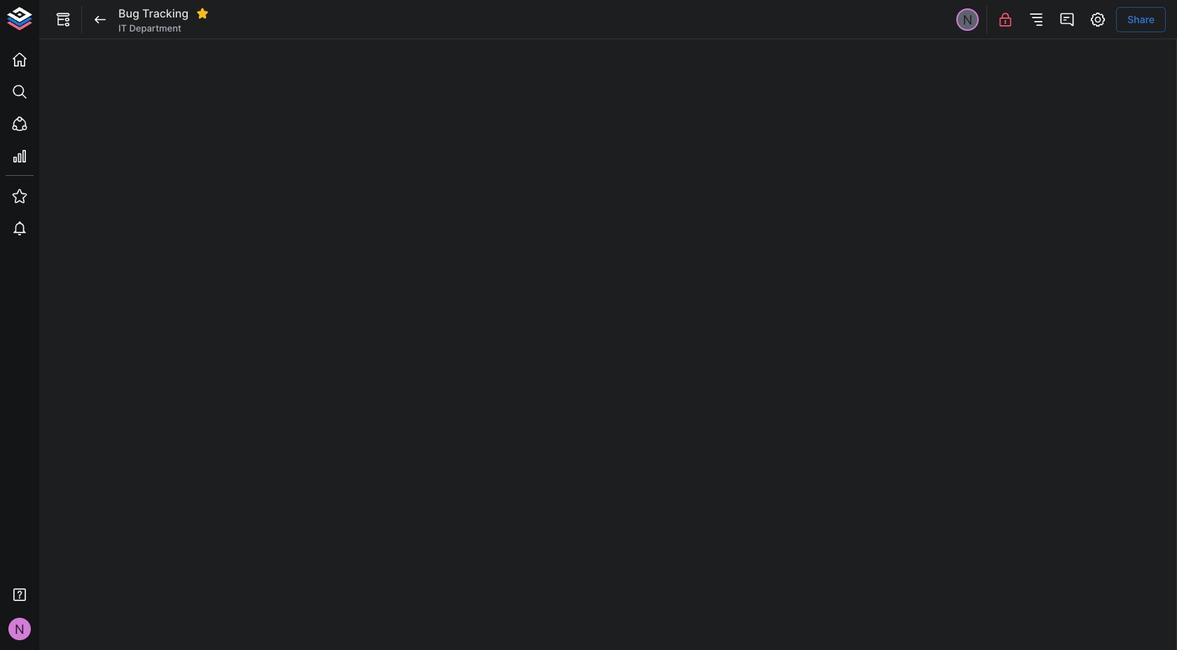 Task type: describe. For each thing, give the bounding box(es) containing it.
show wiki image
[[55, 11, 71, 28]]

settings image
[[1090, 11, 1107, 28]]



Task type: locate. For each thing, give the bounding box(es) containing it.
remove favorite image
[[196, 7, 209, 20]]

go back image
[[92, 11, 109, 28]]

comments image
[[1059, 11, 1076, 28]]

table of contents image
[[1028, 11, 1045, 28]]

this document is locked image
[[997, 11, 1014, 28]]



Task type: vqa. For each thing, say whether or not it's contained in the screenshot.
This document is locked icon
yes



